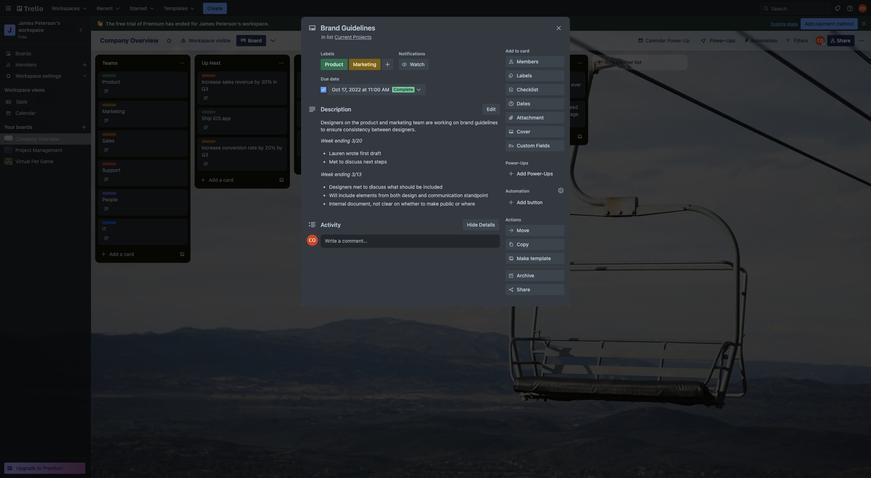 Task type: locate. For each thing, give the bounding box(es) containing it.
discuss up "from"
[[369, 184, 386, 190]]

1 horizontal spatial on
[[394, 201, 400, 207]]

free
[[18, 34, 27, 40]]

product product
[[102, 74, 120, 85]]

0 vertical spatial power-ups
[[710, 37, 736, 43]]

calendar for calendar power-up
[[646, 37, 667, 43]]

mark due date as complete image
[[321, 87, 327, 93]]

design
[[402, 192, 417, 198]]

by left 30%
[[255, 79, 260, 85]]

company overview up project management
[[15, 136, 59, 142]]

0 horizontal spatial power-ups
[[506, 161, 529, 166]]

20%
[[265, 145, 276, 151]]

share down archive
[[517, 287, 531, 293]]

0 vertical spatial workspace
[[189, 37, 215, 43]]

1 horizontal spatial ups
[[544, 171, 554, 177]]

1 horizontal spatial 17,
[[342, 87, 348, 93]]

oct for oct 17, 2022
[[310, 118, 317, 123]]

1 horizontal spatial peterson's
[[216, 21, 241, 27]]

james up free
[[18, 20, 34, 26]]

your boards with 3 items element
[[4, 123, 71, 131]]

power- inside button
[[710, 37, 727, 43]]

1 horizontal spatial overview
[[130, 37, 159, 44]]

color: orange, title: "sales" element for sales
[[102, 133, 116, 138]]

1 q3 from the top
[[202, 86, 209, 92]]

members link down boards
[[0, 59, 91, 70]]

color: red, title: "support" element
[[401, 133, 417, 138], [102, 163, 119, 168]]

labels up due date
[[321, 51, 335, 56]]

sm image left watch
[[401, 61, 408, 68]]

2 week from the top
[[321, 171, 334, 177]]

0 vertical spatial ups
[[727, 37, 736, 43]]

make template
[[517, 255, 551, 261]]

add payment method button
[[802, 18, 859, 29]]

marketing up oct 17, 2022
[[317, 104, 337, 109]]

website redesign
[[401, 79, 442, 85]]

1 horizontal spatial company
[[100, 37, 129, 44]]

marketing inside marketing increase conversion rate by 20% by q3
[[202, 140, 222, 145]]

create from template… image for product
[[179, 252, 185, 257]]

color: green, title: "product" element
[[321, 59, 348, 70], [102, 74, 118, 80], [301, 104, 317, 109], [202, 111, 218, 116]]

sales left sales
[[202, 74, 213, 80]]

0 vertical spatial designers
[[321, 120, 344, 125]]

card for develop engineering blog
[[323, 163, 333, 169]]

to inside the bravo to lauren for taking the lead and finishing the new landing page design!
[[515, 104, 519, 110]]

17, for oct 17, 2022 at 11:00 am
[[342, 87, 348, 93]]

0 vertical spatial company overview
[[100, 37, 159, 44]]

sm image inside labels link
[[508, 72, 515, 79]]

lauren up met
[[329, 150, 345, 156]]

labels link
[[506, 70, 565, 81]]

and up between
[[380, 120, 388, 125]]

product inside product ship ios app
[[202, 111, 218, 116]]

0 horizontal spatial ups
[[521, 161, 529, 166]]

week for week ending 3/20
[[321, 138, 334, 144]]

workspace navigation collapse icon image
[[76, 25, 86, 35]]

primary element
[[0, 0, 872, 17]]

it inside it develop engineering blog
[[301, 74, 305, 80]]

wave image
[[97, 21, 103, 27]]

0 notifications image
[[834, 4, 843, 13]]

color: yellow, title: "marketing" element up blog
[[349, 59, 381, 70]]

1 horizontal spatial calendar
[[646, 37, 667, 43]]

2 sm image from the top
[[508, 227, 515, 234]]

automation down explore
[[752, 37, 778, 43]]

peterson's up boards link
[[35, 20, 60, 26]]

ups
[[727, 37, 736, 43], [521, 161, 529, 166], [544, 171, 554, 177]]

redesign
[[421, 79, 442, 85]]

sm image for watch
[[401, 61, 408, 68]]

taking
[[545, 104, 559, 110]]

2022 for nov 24, 2022
[[326, 147, 337, 152]]

sm image inside watch button
[[401, 61, 408, 68]]

1 vertical spatial color: red, title: "support" element
[[102, 163, 119, 168]]

2022 for mar 23, 2022
[[426, 118, 436, 123]]

discuss inside the lauren wrote first draft met to discuss next steps
[[345, 159, 362, 165]]

designers met to discuss what should be included will include elements from both design and communication standpoint internal document, not clear on whether to make public or where
[[329, 184, 489, 207]]

0 horizontal spatial color: red, title: "support" element
[[102, 163, 119, 168]]

bravo up design!
[[500, 104, 513, 110]]

sm image inside move link
[[508, 227, 515, 234]]

your boards
[[4, 124, 32, 130]]

checklist link
[[506, 84, 565, 95]]

people up it it
[[102, 197, 118, 203]]

upgrade to premium
[[16, 465, 63, 471]]

0 vertical spatial automation
[[752, 37, 778, 43]]

2 q3 from the top
[[202, 152, 209, 158]]

2 horizontal spatial and
[[500, 111, 509, 117]]

2022 for mar 20, 2022
[[426, 88, 436, 94]]

Oct 17, 2022 checkbox
[[301, 116, 337, 125]]

color: blue, title: "it" element for it
[[102, 221, 116, 227]]

2 horizontal spatial christina overa (christinaovera) image
[[859, 4, 868, 13]]

1 vertical spatial labels
[[517, 73, 532, 79]]

list inside button
[[635, 59, 642, 65]]

product link
[[102, 79, 184, 86]]

share
[[838, 37, 851, 43], [517, 287, 531, 293]]

support inside support support
[[102, 163, 119, 168]]

0 vertical spatial color: blue, title: "it" element
[[301, 74, 315, 80]]

0 vertical spatial discuss
[[345, 159, 362, 165]]

show menu image
[[859, 37, 866, 44]]

add a card button for sales
[[98, 249, 177, 260]]

by inside sales increase sales revenue by 30% in q3
[[255, 79, 260, 85]]

hide
[[468, 222, 478, 228]]

0 vertical spatial share
[[838, 37, 851, 43]]

card down increase conversion rate by 20% by q3 link
[[223, 177, 234, 183]]

week for week ending 3/13
[[321, 171, 334, 177]]

sm image
[[508, 128, 515, 135], [508, 227, 515, 234], [508, 255, 515, 262], [508, 272, 515, 279]]

color: yellow, title: "marketing" element left conversion
[[202, 140, 222, 145]]

q3 inside marketing increase conversion rate by 20% by q3
[[202, 152, 209, 158]]

30%
[[262, 79, 272, 85]]

sm image left "checklist"
[[508, 86, 515, 93]]

1 vertical spatial designers
[[329, 184, 352, 190]]

1 vertical spatial ending
[[335, 171, 351, 177]]

0 horizontal spatial overview
[[38, 136, 59, 142]]

add a card down 'nov 24, 2022' option
[[308, 163, 333, 169]]

oct
[[332, 87, 341, 93], [310, 88, 317, 94], [310, 118, 317, 123]]

product inside 'product product'
[[102, 74, 118, 80]]

a for sales
[[120, 251, 123, 257]]

0 horizontal spatial create from template… image
[[179, 252, 185, 257]]

it for develop
[[301, 74, 305, 80]]

visible
[[216, 37, 231, 43]]

1 horizontal spatial power-ups
[[710, 37, 736, 43]]

board
[[248, 37, 262, 43]]

sm image
[[508, 58, 515, 65], [401, 61, 408, 68], [508, 72, 515, 79], [508, 86, 515, 93], [508, 241, 515, 248]]

2 mar from the top
[[409, 118, 417, 123]]

1 bravo from the top
[[500, 75, 513, 81]]

on
[[345, 120, 351, 125], [454, 120, 459, 125], [394, 201, 400, 207]]

watch button
[[399, 59, 429, 70]]

add a card button for analytics data
[[297, 161, 376, 172]]

ups up the add power-ups
[[521, 161, 529, 166]]

add payment method
[[806, 21, 854, 27]]

1 vertical spatial 17,
[[318, 118, 323, 123]]

pet
[[31, 158, 39, 164]]

color: yellow, title: "marketing" element up nov
[[301, 133, 322, 138]]

color: orange, title: "sales" element
[[202, 74, 216, 80], [102, 133, 116, 138]]

for right the 'ended'
[[191, 21, 198, 27]]

designers inside the 'designers on the product and marketing team are working on brand guidelines to ensure consistency between designers.'
[[321, 120, 344, 125]]

1 horizontal spatial share button
[[828, 35, 855, 46]]

3 sm image from the top
[[508, 255, 515, 262]]

calendar
[[646, 37, 667, 43], [15, 110, 36, 116]]

table
[[15, 99, 27, 105]]

0 horizontal spatial company overview
[[15, 136, 59, 142]]

company overview down trial
[[100, 37, 159, 44]]

for inside bravo to tom for answering the most customer support emails ever received in one day!
[[532, 75, 538, 81]]

share button down method
[[828, 35, 855, 46]]

1 vertical spatial workspace
[[4, 87, 30, 93]]

bravo up "most"
[[500, 75, 513, 81]]

Search field
[[770, 3, 831, 14]]

workspace inside james peterson's workspace free
[[18, 27, 44, 33]]

2 vertical spatial in
[[521, 89, 525, 95]]

1 vertical spatial share button
[[506, 284, 565, 295]]

add button
[[517, 199, 543, 205]]

marketing left conversion
[[202, 140, 222, 145]]

share button
[[828, 35, 855, 46], [506, 284, 565, 295]]

oct down the brand
[[310, 118, 317, 123]]

people inside "people people"
[[102, 192, 116, 197]]

1 horizontal spatial share
[[838, 37, 851, 43]]

0 horizontal spatial members
[[15, 62, 37, 68]]

1 vertical spatial q3
[[202, 152, 209, 158]]

marketing for marketing increase conversion rate by 20% by q3
[[202, 140, 222, 145]]

color: blue, title: "it" element left due at the left top of page
[[301, 74, 315, 80]]

current projects link
[[335, 34, 372, 40]]

oct inside checkbox
[[310, 118, 317, 123]]

j link
[[4, 25, 15, 36]]

1 vertical spatial premium
[[43, 465, 63, 471]]

1 vertical spatial create from template… image
[[378, 163, 384, 169]]

sm image down the add to card
[[508, 58, 515, 65]]

2022 inside checkbox
[[325, 88, 335, 94]]

and
[[500, 111, 509, 117], [380, 120, 388, 125], [419, 192, 427, 198]]

the up consistency
[[352, 120, 359, 125]]

bravo inside bravo to tom for answering the most customer support emails ever received in one day!
[[500, 75, 513, 81]]

1 vertical spatial company
[[15, 136, 37, 142]]

card for product
[[124, 251, 134, 257]]

sm image down "actions"
[[508, 227, 515, 234]]

0 horizontal spatial christina overa (christinaovera) image
[[307, 235, 318, 246]]

0 horizontal spatial labels
[[321, 51, 335, 56]]

0 vertical spatial labels
[[321, 51, 335, 56]]

17, inside checkbox
[[318, 118, 323, 123]]

and up design!
[[500, 111, 509, 117]]

boards
[[16, 124, 32, 130]]

designers up ensure
[[321, 120, 344, 125]]

increase for increase conversion rate by 20% by q3
[[202, 145, 221, 151]]

color: blue, title: "it" element down "people people"
[[102, 221, 116, 227]]

list
[[327, 34, 334, 40], [635, 59, 642, 65]]

color: yellow, title: "marketing" element for marketing
[[102, 104, 123, 109]]

banner
[[91, 17, 872, 31]]

product for product
[[325, 61, 344, 67]]

in inside sales increase sales revenue by 30% in q3
[[273, 79, 277, 85]]

1 horizontal spatial color: red, title: "support" element
[[401, 133, 417, 138]]

a for analytics data
[[319, 163, 322, 169]]

marketing
[[353, 61, 377, 67], [102, 104, 123, 109], [317, 104, 337, 109], [102, 108, 125, 114], [301, 133, 322, 138], [202, 140, 222, 145]]

to right upgrade
[[37, 465, 42, 471]]

0 vertical spatial overview
[[130, 37, 159, 44]]

0 horizontal spatial calendar
[[15, 110, 36, 116]]

star or unstar board image
[[166, 38, 172, 43]]

marketing inside marketing marketing
[[102, 104, 123, 109]]

members
[[517, 59, 539, 64], [15, 62, 37, 68]]

increase left conversion
[[202, 145, 221, 151]]

for for bravo to lauren for taking the lead and finishing the new landing page design!
[[537, 104, 544, 110]]

it it
[[102, 221, 107, 232]]

company overview inside "board name" text field
[[100, 37, 159, 44]]

2 horizontal spatial in
[[521, 89, 525, 95]]

designers for designers on the product and marketing team are working on brand guidelines to ensure consistency between designers.
[[321, 120, 344, 125]]

ensure
[[327, 127, 342, 132]]

list right another
[[635, 59, 642, 65]]

sales
[[222, 79, 234, 85]]

copy link
[[506, 239, 565, 250]]

2022 down redesign at the top of page
[[426, 88, 436, 94]]

color: purple, title: "people" element
[[102, 192, 116, 197]]

card down it link
[[124, 251, 134, 257]]

customize views image
[[270, 37, 277, 44]]

develop engineering blog link
[[301, 79, 383, 86]]

has
[[166, 21, 174, 27]]

1 vertical spatial color: blue, title: "it" element
[[102, 221, 116, 227]]

bravo for and
[[500, 104, 513, 110]]

2 horizontal spatial on
[[454, 120, 459, 125]]

sm image inside cover link
[[508, 128, 515, 135]]

increase inside marketing increase conversion rate by 20% by q3
[[202, 145, 221, 151]]

q3 for increase sales revenue by 30% in q3
[[202, 86, 209, 92]]

0 vertical spatial company
[[100, 37, 129, 44]]

mar 23, 2022
[[409, 118, 436, 123]]

share down method
[[838, 37, 851, 43]]

create from template… image
[[578, 134, 583, 139], [378, 163, 384, 169], [179, 252, 185, 257]]

sm image inside members link
[[508, 58, 515, 65]]

0 vertical spatial create from template… image
[[578, 134, 583, 139]]

it inside it it
[[102, 221, 106, 227]]

complete
[[394, 87, 414, 92]]

in left current
[[322, 34, 326, 40]]

2022 for oct 18, 2022
[[325, 88, 335, 94]]

internal
[[329, 201, 346, 207]]

2022 right 18,
[[325, 88, 335, 94]]

sm image for move
[[508, 227, 515, 234]]

1 vertical spatial share
[[517, 287, 531, 293]]

1 sm image from the top
[[508, 128, 515, 135]]

should
[[400, 184, 415, 190]]

1 week from the top
[[321, 138, 334, 144]]

in inside bravo to tom for answering the most customer support emails ever received in one day!
[[521, 89, 525, 95]]

color: yellow, title: "marketing" element
[[349, 59, 381, 70], [102, 104, 123, 109], [317, 104, 337, 109], [301, 133, 322, 138], [202, 140, 222, 145]]

1 horizontal spatial list
[[635, 59, 642, 65]]

1 vertical spatial workspace
[[18, 27, 44, 33]]

1 vertical spatial calendar
[[15, 110, 36, 116]]

views
[[32, 87, 45, 93]]

2 vertical spatial for
[[537, 104, 544, 110]]

1 horizontal spatial and
[[419, 192, 427, 198]]

sales up support support
[[102, 138, 115, 144]]

0 horizontal spatial in
[[273, 79, 277, 85]]

week up nov 24, 2022 at the top
[[321, 138, 334, 144]]

labels up customer
[[517, 73, 532, 79]]

calendar power-up
[[646, 37, 691, 43]]

add a card button down wrote
[[297, 161, 376, 172]]

workspace up board
[[242, 21, 268, 27]]

q3 for increase conversion rate by 20% by q3
[[202, 152, 209, 158]]

card up week ending 3/13
[[323, 163, 333, 169]]

sm image inside checklist link
[[508, 86, 515, 93]]

overview
[[130, 37, 159, 44], [38, 136, 59, 142]]

members down the add to card
[[517, 59, 539, 64]]

power-ups inside button
[[710, 37, 736, 43]]

create from template… image
[[279, 177, 285, 183]]

virtual pet game
[[15, 158, 53, 164]]

1 vertical spatial overview
[[38, 136, 59, 142]]

lauren inside the lauren wrote first draft met to discuss next steps
[[329, 150, 345, 156]]

1 increase from the top
[[202, 79, 221, 85]]

1 horizontal spatial workspace
[[242, 21, 268, 27]]

color: green, title: "product" element up oct 17, 2022 checkbox
[[301, 104, 317, 109]]

mar
[[409, 88, 417, 94], [409, 118, 417, 123]]

0 vertical spatial and
[[500, 111, 509, 117]]

most
[[500, 82, 512, 88]]

1 vertical spatial for
[[532, 75, 538, 81]]

on down both at the left top of page
[[394, 201, 400, 207]]

marketing inside marketing analytics data
[[301, 133, 322, 138]]

product for product ship ios app
[[202, 111, 218, 116]]

color: red, title: "support" element down designers.
[[401, 133, 417, 138]]

1 vertical spatial bravo
[[500, 104, 513, 110]]

0 horizontal spatial and
[[380, 120, 388, 125]]

automation
[[752, 37, 778, 43], [506, 189, 530, 194]]

marketing inside "product marketing brand guidelines"
[[317, 104, 337, 109]]

a for increase conversion rate by 20% by q3
[[219, 177, 222, 183]]

sales for increase
[[202, 74, 213, 80]]

peterson's inside james peterson's workspace free
[[35, 20, 60, 26]]

q3 inside sales increase sales revenue by 30% in q3
[[202, 86, 209, 92]]

0 horizontal spatial on
[[345, 120, 351, 125]]

sm image left archive
[[508, 272, 515, 279]]

1 horizontal spatial create from template… image
[[378, 163, 384, 169]]

hide details link
[[463, 219, 500, 231]]

premium right of
[[143, 21, 164, 27]]

first
[[360, 150, 369, 156]]

designers inside designers met to discuss what should be included will include elements from both design and communication standpoint internal document, not clear on whether to make public or where
[[329, 184, 352, 190]]

0 horizontal spatial premium
[[43, 465, 63, 471]]

marketing up blog
[[353, 61, 377, 67]]

workspace up table
[[4, 87, 30, 93]]

premium
[[143, 21, 164, 27], [43, 465, 63, 471]]

members link up labels link
[[506, 56, 565, 67]]

add a card down it link
[[109, 251, 134, 257]]

0 horizontal spatial company
[[15, 136, 37, 142]]

plans
[[788, 21, 799, 27]]

1 horizontal spatial company overview
[[100, 37, 159, 44]]

1 mar from the top
[[409, 88, 417, 94]]

share button down archive link
[[506, 284, 565, 295]]

ups down fields
[[544, 171, 554, 177]]

2 increase from the top
[[202, 145, 221, 151]]

christina overa (christinaovera) image
[[859, 4, 868, 13], [816, 36, 826, 46], [307, 235, 318, 246]]

clear
[[382, 201, 393, 207]]

workspace for workspace views
[[4, 87, 30, 93]]

banner containing 👋
[[91, 17, 872, 31]]

0 horizontal spatial workspace
[[18, 27, 44, 33]]

1 horizontal spatial workspace
[[189, 37, 215, 43]]

color: yellow, title: "marketing" element for increase conversion rate by 20% by q3
[[202, 140, 222, 145]]

the up emails
[[563, 75, 571, 81]]

None text field
[[318, 22, 549, 34]]

create from template… image for develop engineering blog
[[378, 163, 384, 169]]

workspace inside button
[[189, 37, 215, 43]]

0 horizontal spatial 17,
[[318, 118, 323, 123]]

oct down engineering
[[332, 87, 341, 93]]

design!
[[500, 118, 517, 124]]

sales for sales
[[102, 133, 113, 138]]

sm image left make
[[508, 255, 515, 262]]

not
[[373, 201, 381, 207]]

marketing down 'product product'
[[102, 104, 123, 109]]

1 horizontal spatial christina overa (christinaovera) image
[[816, 36, 826, 46]]

1 horizontal spatial labels
[[517, 73, 532, 79]]

the inside bravo to tom for answering the most customer support emails ever received in one day!
[[563, 75, 571, 81]]

0 horizontal spatial color: blue, title: "it" element
[[102, 221, 116, 227]]

peterson's
[[35, 20, 60, 26], [216, 21, 241, 27]]

1 vertical spatial in
[[273, 79, 277, 85]]

bravo inside the bravo to lauren for taking the lead and finishing the new landing page design!
[[500, 104, 513, 110]]

support inside bravo to tom for answering the most customer support emails ever received in one day!
[[536, 82, 555, 88]]

1 ending from the top
[[335, 138, 351, 144]]

marketing marketing
[[102, 104, 125, 114]]

2 horizontal spatial create from template… image
[[578, 134, 583, 139]]

james
[[18, 20, 34, 26], [199, 21, 215, 27]]

where
[[462, 201, 475, 207]]

to down oct 17, 2022
[[321, 127, 326, 132]]

projects
[[353, 34, 372, 40]]

workspace left visible
[[189, 37, 215, 43]]

sm image up "most"
[[508, 72, 515, 79]]

mar inside option
[[409, 118, 417, 123]]

product inside "product marketing brand guidelines"
[[301, 104, 317, 109]]

increase for increase sales revenue by 30% in q3
[[202, 79, 221, 85]]

0 vertical spatial for
[[191, 21, 198, 27]]

marketing increase conversion rate by 20% by q3
[[202, 140, 283, 158]]

for up new
[[537, 104, 544, 110]]

add a card button down it link
[[98, 249, 177, 260]]

0 vertical spatial week
[[321, 138, 334, 144]]

color: blue, title: "it" element for develop
[[301, 74, 315, 80]]

data
[[323, 138, 334, 144]]

dates button
[[506, 98, 565, 109]]

calendar for calendar
[[15, 110, 36, 116]]

1 horizontal spatial in
[[322, 34, 326, 40]]

1 vertical spatial discuss
[[369, 184, 386, 190]]

increase inside sales increase sales revenue by 30% in q3
[[202, 79, 221, 85]]

james up workspace visible button
[[199, 21, 215, 27]]

2 ending from the top
[[335, 171, 351, 177]]

0 horizontal spatial lauren
[[329, 150, 345, 156]]

1 people from the top
[[102, 192, 116, 197]]

for inside the bravo to lauren for taking the lead and finishing the new landing page design!
[[537, 104, 544, 110]]

designers for designers met to discuss what should be included will include elements from both design and communication standpoint internal document, not clear on whether to make public or where
[[329, 184, 352, 190]]

develop
[[301, 79, 320, 85]]

17, down the develop engineering blog link
[[342, 87, 348, 93]]

new
[[539, 111, 549, 117]]

color: blue, title: "it" element
[[301, 74, 315, 80], [102, 221, 116, 227]]

discuss down wrote
[[345, 159, 362, 165]]

wrote
[[346, 150, 359, 156]]

sm image inside archive link
[[508, 272, 515, 279]]

on left brand
[[454, 120, 459, 125]]

1 vertical spatial ups
[[521, 161, 529, 166]]

premium inside "banner"
[[143, 21, 164, 27]]

it for it
[[102, 221, 106, 227]]

sales inside sales increase sales revenue by 30% in q3
[[202, 74, 213, 80]]

list left current
[[327, 34, 334, 40]]

sales sales
[[102, 133, 115, 144]]

1 vertical spatial company overview
[[15, 136, 59, 142]]

upgrade
[[16, 465, 36, 471]]

create
[[207, 5, 223, 11]]

in down customer
[[521, 89, 525, 95]]

oct inside checkbox
[[310, 88, 317, 94]]

by right rate
[[259, 145, 264, 151]]

2022 down blog
[[349, 87, 361, 93]]

0 vertical spatial premium
[[143, 21, 164, 27]]

color: red, title: "support" element down sales sales at the top of the page
[[102, 163, 119, 168]]

color: orange, title: "sales" element left sales
[[202, 74, 216, 80]]

sales
[[202, 74, 213, 80], [102, 133, 113, 138], [102, 138, 115, 144]]

sm image inside copy link
[[508, 241, 515, 248]]

a
[[518, 134, 521, 139], [319, 163, 322, 169], [219, 177, 222, 183], [120, 251, 123, 257]]

sm image inside make template link
[[508, 255, 515, 262]]

and down be
[[419, 192, 427, 198]]

website
[[401, 79, 419, 85]]

sales inside sales sales
[[102, 133, 113, 138]]

calendar down table
[[15, 110, 36, 116]]

details
[[480, 222, 496, 228]]

discuss inside designers met to discuss what should be included will include elements from both design and communication standpoint internal document, not clear on whether to make public or where
[[369, 184, 386, 190]]

1 horizontal spatial discuss
[[369, 184, 386, 190]]

0 vertical spatial ending
[[335, 138, 351, 144]]

in right 30%
[[273, 79, 277, 85]]

mar left 20,
[[409, 88, 417, 94]]

calendar inside calendar link
[[15, 110, 36, 116]]

Oct 18, 2022 checkbox
[[301, 87, 337, 95]]

1 vertical spatial mar
[[409, 118, 417, 123]]

mar left '23,'
[[409, 118, 417, 123]]

2 bravo from the top
[[500, 104, 513, 110]]

sm image down design!
[[508, 128, 515, 135]]

increase left sales
[[202, 79, 221, 85]]

17, for oct 17, 2022
[[318, 118, 323, 123]]

revenue
[[235, 79, 253, 85]]

to up finishing
[[515, 104, 519, 110]]

4 sm image from the top
[[508, 272, 515, 279]]

2022 right 24,
[[326, 147, 337, 152]]

mar inside checkbox
[[409, 88, 417, 94]]

0 vertical spatial increase
[[202, 79, 221, 85]]



Task type: describe. For each thing, give the bounding box(es) containing it.
boards link
[[0, 48, 91, 59]]

filters
[[794, 37, 809, 43]]

mar for mar 20, 2022
[[409, 88, 417, 94]]

next
[[364, 159, 374, 165]]

include
[[339, 192, 355, 198]]

1 vertical spatial christina overa (christinaovera) image
[[816, 36, 826, 46]]

by for 20%
[[259, 145, 264, 151]]

and inside the 'designers on the product and marketing team are working on brand guidelines to ensure consistency between designers.'
[[380, 120, 388, 125]]

product for product marketing brand guidelines
[[301, 104, 317, 109]]

sm image for labels
[[508, 72, 515, 79]]

search image
[[764, 6, 770, 11]]

analytics
[[301, 138, 322, 144]]

trial
[[127, 21, 136, 27]]

up
[[684, 37, 691, 43]]

game
[[40, 158, 53, 164]]

0 horizontal spatial share button
[[506, 284, 565, 295]]

james peterson's workspace free
[[18, 20, 62, 40]]

Nov 24, 2022 checkbox
[[301, 146, 339, 154]]

ship
[[202, 115, 212, 121]]

1 horizontal spatial james
[[199, 21, 215, 27]]

add a card up custom
[[507, 134, 532, 139]]

brand
[[301, 108, 315, 114]]

workspace visible
[[189, 37, 231, 43]]

to inside the 'designers on the product and marketing team are working on brand guidelines to ensure consistency between designers.'
[[321, 127, 326, 132]]

your
[[4, 124, 15, 130]]

boards
[[15, 50, 31, 56]]

product for product product
[[102, 74, 118, 80]]

watch
[[410, 61, 425, 67]]

due
[[321, 76, 329, 82]]

and inside the bravo to lauren for taking the lead and finishing the new landing page design!
[[500, 111, 509, 117]]

Board name text field
[[97, 35, 162, 46]]

workspace for workspace visible
[[189, 37, 215, 43]]

blog
[[349, 79, 359, 85]]

oct for oct 17, 2022 at 11:00 am
[[332, 87, 341, 93]]

peterson's inside "banner"
[[216, 21, 241, 27]]

2022 for oct 17, 2022
[[324, 118, 335, 123]]

virtual pet game link
[[15, 158, 87, 165]]

custom fields
[[517, 143, 550, 149]]

week ending 3/13
[[321, 171, 362, 177]]

james inside james peterson's workspace free
[[18, 20, 34, 26]]

on inside designers met to discuss what should be included will include elements from both design and communication standpoint internal document, not clear on whether to make public or where
[[394, 201, 400, 207]]

add another list
[[606, 59, 642, 65]]

by for 30%
[[255, 79, 260, 85]]

add a card for analytics data
[[308, 163, 333, 169]]

23,
[[418, 118, 424, 123]]

0 vertical spatial in
[[322, 34, 326, 40]]

11:00
[[368, 87, 381, 93]]

product ship ios app
[[202, 111, 231, 121]]

color: green, title: "product" element left "app"
[[202, 111, 218, 116]]

marketing for marketing marketing
[[102, 104, 123, 109]]

color: green, title: "product" element up marketing marketing
[[102, 74, 118, 80]]

description
[[321, 106, 352, 112]]

explore plans button
[[772, 20, 799, 28]]

conversion
[[222, 145, 247, 151]]

sm image for archive
[[508, 272, 515, 279]]

what
[[388, 184, 399, 190]]

to inside the lauren wrote first draft met to discuss next steps
[[339, 159, 344, 165]]

lauren inside the bravo to lauren for taking the lead and finishing the new landing page design!
[[521, 104, 536, 110]]

Mark due date as complete checkbox
[[321, 87, 327, 93]]

0 horizontal spatial automation
[[506, 189, 530, 194]]

company inside "board name" text field
[[100, 37, 129, 44]]

and inside designers met to discuss what should be included will include elements from both design and communication standpoint internal document, not clear on whether to make public or where
[[419, 192, 427, 198]]

j
[[8, 26, 12, 34]]

engineering
[[321, 79, 348, 85]]

marketing for marketing analytics data
[[301, 133, 322, 138]]

brand guidelines link
[[301, 108, 383, 115]]

ios
[[213, 115, 221, 121]]

elements
[[357, 192, 377, 198]]

support up color: purple, title: "people" element
[[102, 167, 121, 173]]

attachment
[[517, 115, 544, 121]]

Write a comment text field
[[321, 235, 500, 247]]

the up landing at the right top of page
[[560, 104, 568, 110]]

open information menu image
[[847, 5, 854, 12]]

0 vertical spatial share button
[[828, 35, 855, 46]]

increase conversion rate by 20% by q3 link
[[202, 144, 283, 158]]

0 horizontal spatial members link
[[0, 59, 91, 70]]

day!
[[536, 89, 546, 95]]

designers.
[[393, 127, 416, 132]]

support down designers.
[[401, 133, 417, 138]]

add a card for increase conversion rate by 20% by q3
[[209, 177, 234, 183]]

management
[[33, 147, 62, 153]]

workspace views
[[4, 87, 45, 93]]

filters button
[[784, 35, 811, 46]]

power-ups button
[[696, 35, 740, 46]]

make
[[427, 201, 439, 207]]

move link
[[506, 225, 565, 236]]

document,
[[348, 201, 372, 207]]

to inside bravo to tom for answering the most customer support emails ever received in one day!
[[515, 75, 519, 81]]

0 vertical spatial list
[[327, 34, 334, 40]]

marketing for marketing
[[353, 61, 377, 67]]

rate
[[248, 145, 257, 151]]

0 horizontal spatial share
[[517, 287, 531, 293]]

copy
[[517, 241, 529, 247]]

website redesign link
[[401, 79, 482, 86]]

marketing up sales sales at the top of the page
[[102, 108, 125, 114]]

2 people from the top
[[102, 197, 118, 203]]

2022 for oct 17, 2022 at 11:00 am
[[349, 87, 361, 93]]

add a card button for increase conversion rate by 20% by q3
[[198, 175, 276, 186]]

card up "tom"
[[521, 48, 530, 54]]

sm image for make template
[[508, 255, 515, 262]]

fields
[[537, 143, 550, 149]]

ups inside button
[[727, 37, 736, 43]]

0 vertical spatial christina overa (christinaovera) image
[[859, 4, 868, 13]]

received
[[500, 89, 520, 95]]

both
[[391, 192, 401, 198]]

app
[[222, 115, 231, 121]]

ending for 3/20
[[335, 138, 351, 144]]

overview inside "board name" text field
[[130, 37, 159, 44]]

or
[[456, 201, 460, 207]]

public
[[441, 201, 454, 207]]

project
[[15, 147, 31, 153]]

1 horizontal spatial members
[[517, 59, 539, 64]]

attachment button
[[506, 112, 565, 123]]

2 vertical spatial christina overa (christinaovera) image
[[307, 235, 318, 246]]

sm image for cover
[[508, 128, 515, 135]]

👋 the free trial of premium has ended for james peterson's workspace .
[[97, 21, 270, 27]]

create button
[[203, 3, 227, 14]]

for for bravo to tom for answering the most customer support emails ever received in one day!
[[532, 75, 538, 81]]

👋
[[97, 21, 103, 27]]

color: orange, title: "sales" element for increase
[[202, 74, 216, 80]]

edit
[[487, 106, 496, 112]]

to up labels link
[[515, 48, 520, 54]]

tom
[[521, 75, 530, 81]]

oct for oct 18, 2022
[[310, 88, 317, 94]]

0 vertical spatial workspace
[[242, 21, 268, 27]]

color: yellow, title: "marketing" element up oct 17, 2022
[[317, 104, 337, 109]]

calendar link
[[15, 110, 87, 117]]

landing
[[550, 111, 566, 117]]

the left new
[[531, 111, 538, 117]]

sm image for copy
[[508, 241, 515, 248]]

by right the '20%'
[[277, 145, 283, 151]]

bravo for customer
[[500, 75, 513, 81]]

date
[[330, 76, 340, 82]]

customer
[[513, 82, 535, 88]]

payment
[[816, 21, 836, 27]]

card for increase sales revenue by 30% in q3
[[223, 177, 234, 183]]

.
[[268, 21, 270, 27]]

add a card button up custom fields
[[496, 131, 575, 142]]

color: yellow, title: "marketing" element for analytics data
[[301, 133, 322, 138]]

hide details
[[468, 222, 496, 228]]

Mar 20, 2022 checkbox
[[401, 87, 438, 95]]

automation inside button
[[752, 37, 778, 43]]

sm image for checklist
[[508, 86, 515, 93]]

add a card for sales
[[109, 251, 134, 257]]

color: green, title: "product" element up "date"
[[321, 59, 348, 70]]

marketing analytics data
[[301, 133, 334, 144]]

whether
[[401, 201, 420, 207]]

mar for mar 23, 2022
[[409, 118, 417, 123]]

upgrade to premium link
[[4, 463, 86, 474]]

card up custom
[[522, 134, 532, 139]]

3/13
[[352, 171, 362, 177]]

custom
[[517, 143, 535, 149]]

mar 20, 2022
[[409, 88, 436, 94]]

Mar 23, 2022 checkbox
[[401, 116, 438, 125]]

calendar power-up link
[[634, 35, 695, 46]]

to left make
[[421, 201, 426, 207]]

add board image
[[81, 124, 87, 130]]

ending for 3/13
[[335, 171, 351, 177]]

add to card
[[506, 48, 530, 54]]

to right the met
[[364, 184, 368, 190]]

another
[[616, 59, 634, 65]]

page
[[568, 111, 579, 117]]

the inside the 'designers on the product and marketing team are working on brand guidelines to ensure consistency between designers.'
[[352, 120, 359, 125]]

standpoint
[[464, 192, 489, 198]]

automation button
[[742, 35, 782, 46]]

sm image for members
[[508, 58, 515, 65]]

1 horizontal spatial members link
[[506, 56, 565, 67]]

people link
[[102, 196, 184, 203]]

project management link
[[15, 147, 87, 154]]

steps
[[375, 159, 387, 165]]

1 vertical spatial power-ups
[[506, 161, 529, 166]]

one
[[526, 89, 535, 95]]



Task type: vqa. For each thing, say whether or not it's contained in the screenshot.


